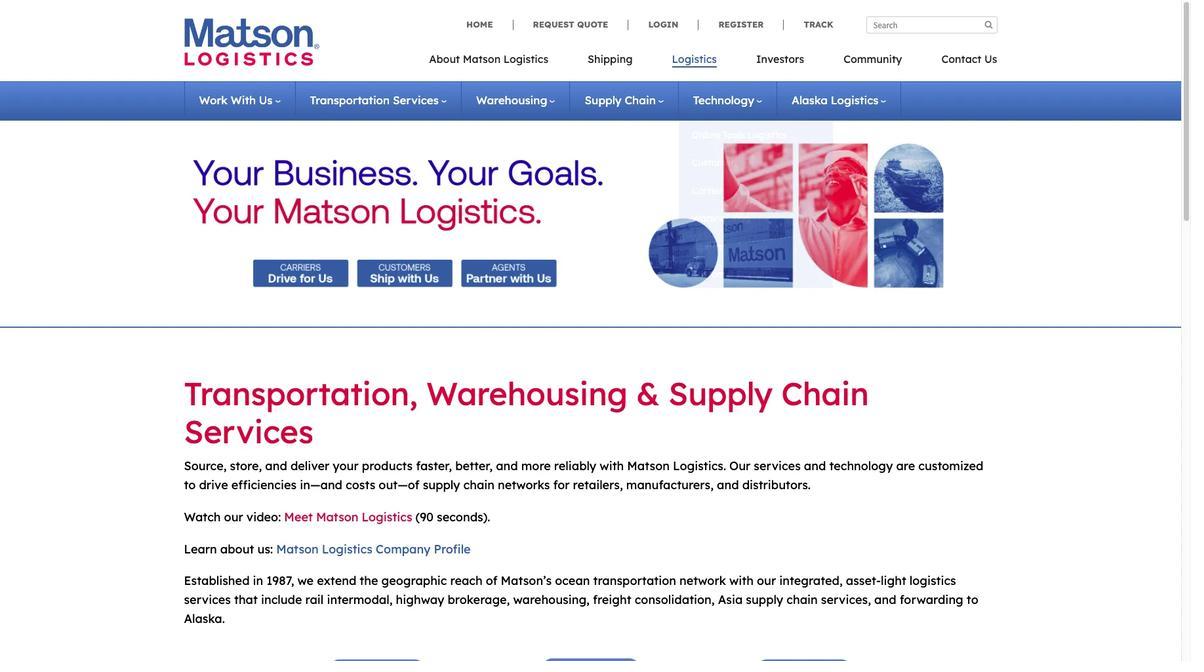 Task type: vqa. For each thing, say whether or not it's contained in the screenshot.
Home link
yes



Task type: describe. For each thing, give the bounding box(es) containing it.
ocean
[[555, 574, 590, 589]]

about matson logistics
[[429, 52, 549, 66]]

logistics inside logistics link
[[672, 52, 717, 66]]

reliably
[[554, 459, 597, 474]]

forwarding
[[900, 593, 964, 608]]

1 horizontal spatial warehousing link
[[679, 205, 833, 233]]

for
[[553, 478, 570, 493]]

0 horizontal spatial supply
[[585, 93, 622, 107]]

carrier link
[[679, 177, 833, 205]]

carrier
[[692, 185, 723, 197]]

1 vertical spatial us
[[259, 93, 273, 107]]

freight
[[593, 593, 632, 608]]

warehousing inside transportation, warehousing & supply chain services
[[427, 374, 628, 413]]

store,
[[230, 459, 262, 474]]

&
[[637, 374, 660, 413]]

matson logistics company profile link
[[276, 542, 471, 557]]

services inside source, store, and deliver your products faster, better, and more reliably with matson logistics. our services and technology are customized to drive efficiencies in—and costs out—of supply chain networks for retailers, manufacturers, and distributors.
[[754, 459, 801, 474]]

source, store, and deliver your products faster, better, and more reliably with matson logistics. our services and technology are customized to drive efficiencies in—and costs out—of supply chain networks for retailers, manufacturers, and distributors.
[[184, 459, 984, 493]]

source,
[[184, 459, 227, 474]]

extend the
[[317, 574, 378, 589]]

investors link
[[737, 49, 824, 75]]

register
[[719, 19, 764, 30]]

logistics inside online tools logistics link
[[748, 129, 787, 141]]

customer portal
[[692, 268, 764, 280]]

manufacturers,
[[626, 478, 714, 493]]

asia
[[718, 593, 743, 608]]

logistics.
[[673, 459, 726, 474]]

services inside established in 1987, we extend the geographic reach of matson's ocean transportation network with our integrated, asset-light logistics services that include rail intermodal, highway brokerage, warehousing, freight consolidation, asia supply chain services, and forwarding to alaska.
[[184, 593, 231, 608]]

search image
[[985, 20, 993, 29]]

transportation
[[593, 574, 676, 589]]

(90
[[416, 510, 434, 525]]

chain inside established in 1987, we extend the geographic reach of matson's ocean transportation network with our integrated, asset-light logistics services that include rail intermodal, highway brokerage, warehousing, freight consolidation, asia supply chain services, and forwarding to alaska.
[[787, 593, 818, 608]]

shipping link
[[568, 49, 653, 75]]

better,
[[455, 459, 493, 474]]

matson inside source, store, and deliver your products faster, better, and more reliably with matson logistics. our services and technology are customized to drive efficiencies in—and costs out—of supply chain networks for retailers, manufacturers, and distributors.
[[627, 459, 670, 474]]

online tools logistics
[[692, 129, 787, 141]]

login link
[[628, 19, 698, 30]]

shipping
[[588, 52, 633, 66]]

matson up learn about us: matson logistics company profile
[[316, 510, 359, 525]]

in—and
[[300, 478, 343, 493]]

warehousing,
[[513, 593, 590, 608]]

supply chain link
[[585, 93, 664, 107]]

that
[[234, 593, 258, 608]]

contact us
[[942, 52, 998, 66]]

home
[[467, 19, 493, 30]]

intermodal,
[[327, 593, 393, 608]]

supply inside source, store, and deliver your products faster, better, and more reliably with matson logistics. our services and technology are customized to drive efficiencies in—and costs out—of supply chain networks for retailers, manufacturers, and distributors.
[[423, 478, 460, 493]]

watch
[[184, 510, 221, 525]]

contact
[[942, 52, 982, 66]]

work with us
[[199, 93, 273, 107]]

established
[[184, 574, 250, 589]]

established in 1987, we extend the geographic reach of matson's ocean transportation network with our integrated, asset-light logistics services that include rail intermodal, highway brokerage, warehousing, freight consolidation, asia supply chain services, and forwarding to alaska.
[[184, 574, 979, 627]]

customer portal link
[[679, 260, 833, 288]]

alaska logistics
[[792, 93, 879, 107]]

meet
[[284, 510, 313, 525]]

more
[[521, 459, 551, 474]]

of
[[486, 574, 498, 589]]

top menu navigation
[[429, 49, 998, 75]]

services inside transportation, warehousing & supply chain services
[[184, 412, 314, 451]]

agents link
[[679, 233, 833, 260]]

watch our video: meet matson logistics (90 seconds).
[[184, 510, 490, 525]]

reach
[[450, 574, 483, 589]]

consolidation,
[[635, 593, 715, 608]]

0 vertical spatial services
[[393, 93, 439, 107]]

faster,
[[416, 459, 452, 474]]

customer for customer
[[692, 157, 735, 169]]

asset-
[[846, 574, 881, 589]]

technology
[[830, 459, 893, 474]]

chain inside transportation, warehousing & supply chain services
[[782, 374, 869, 413]]

logistics
[[910, 574, 956, 589]]

0 horizontal spatial warehousing link
[[476, 93, 555, 107]]

us:
[[258, 542, 273, 557]]

work with us link
[[199, 93, 281, 107]]

profile
[[434, 542, 471, 557]]

technology
[[693, 93, 755, 107]]

matson logistics less than truckload icon image
[[542, 659, 640, 661]]

about
[[220, 542, 254, 557]]

rail
[[305, 593, 324, 608]]

supply chain
[[585, 93, 656, 107]]

login
[[649, 19, 679, 30]]

and up networks
[[496, 459, 518, 474]]

deliver
[[291, 459, 330, 474]]

customer for customer portal
[[692, 268, 735, 280]]

logistics inside about matson logistics link
[[504, 52, 549, 66]]

0 vertical spatial our
[[224, 510, 243, 525]]

online tools logistics link
[[679, 121, 833, 149]]

logistics down out—of on the bottom of the page
[[362, 510, 412, 525]]

retailers,
[[573, 478, 623, 493]]

alaska logistics link
[[792, 93, 887, 107]]

community link
[[824, 49, 922, 75]]

efficiencies
[[231, 478, 297, 493]]



Task type: locate. For each thing, give the bounding box(es) containing it.
services up alaska.
[[184, 593, 231, 608]]

with inside established in 1987, we extend the geographic reach of matson's ocean transportation network with our integrated, asset-light logistics services that include rail intermodal, highway brokerage, warehousing, freight consolidation, asia supply chain services, and forwarding to alaska.
[[730, 574, 754, 589]]

0 horizontal spatial chain
[[625, 93, 656, 107]]

with
[[231, 93, 256, 107]]

geographic
[[382, 574, 447, 589]]

warehousing link up customer portal link
[[679, 205, 833, 233]]

register link
[[698, 19, 784, 30]]

logistics down login
[[672, 52, 717, 66]]

about
[[429, 52, 460, 66]]

services down about
[[393, 93, 439, 107]]

2 customer from the top
[[692, 268, 735, 280]]

learn
[[184, 542, 217, 557]]

costs
[[346, 478, 375, 493]]

integrated,
[[780, 574, 843, 589]]

0 vertical spatial supply
[[423, 478, 460, 493]]

us right contact
[[985, 52, 998, 66]]

logistics down request
[[504, 52, 549, 66]]

to left drive
[[184, 478, 196, 493]]

logistics up extend the on the left bottom of the page
[[322, 542, 373, 557]]

chain down "integrated,"
[[787, 593, 818, 608]]

services up store,
[[184, 412, 314, 451]]

warehousing for warehousing link to the right
[[692, 213, 751, 225]]

your
[[333, 459, 359, 474]]

1 horizontal spatial supply
[[669, 374, 773, 413]]

customized
[[919, 459, 984, 474]]

chain inside source, store, and deliver your products faster, better, and more reliably with matson logistics. our services and technology are customized to drive efficiencies in—and costs out—of supply chain networks for retailers, manufacturers, and distributors.
[[464, 478, 495, 493]]

quote
[[577, 19, 609, 30]]

distributors.
[[742, 478, 811, 493]]

0 horizontal spatial services
[[184, 593, 231, 608]]

online
[[692, 129, 720, 141]]

with up asia
[[730, 574, 754, 589]]

customer link
[[679, 149, 833, 177]]

request quote
[[533, 19, 609, 30]]

1 horizontal spatial to
[[967, 593, 979, 608]]

0 horizontal spatial services
[[184, 412, 314, 451]]

networks
[[498, 478, 550, 493]]

chain down better,
[[464, 478, 495, 493]]

1 vertical spatial warehousing
[[692, 213, 751, 225]]

supply inside transportation, warehousing & supply chain services
[[669, 374, 773, 413]]

us inside contact us link
[[985, 52, 998, 66]]

0 vertical spatial services
[[754, 459, 801, 474]]

1 vertical spatial our
[[757, 574, 776, 589]]

request quote link
[[513, 19, 628, 30]]

matson's
[[501, 574, 552, 589]]

customer up carrier
[[692, 157, 735, 169]]

investors
[[756, 52, 804, 66]]

warehousing link down about matson logistics link
[[476, 93, 555, 107]]

matson logistics image
[[184, 18, 319, 66]]

transportation
[[310, 93, 390, 107]]

matson up manufacturers,
[[627, 459, 670, 474]]

with up retailers,
[[600, 459, 624, 474]]

1 vertical spatial chain
[[782, 374, 869, 413]]

0 vertical spatial to
[[184, 478, 196, 493]]

0 vertical spatial chain
[[464, 478, 495, 493]]

matson down meet
[[276, 542, 319, 557]]

services, and
[[821, 593, 897, 608]]

matson inside top menu navigation
[[463, 52, 501, 66]]

our
[[224, 510, 243, 525], [757, 574, 776, 589]]

Search search field
[[866, 16, 998, 33]]

1 horizontal spatial supply
[[746, 593, 784, 608]]

1 vertical spatial supply
[[746, 593, 784, 608]]

0 vertical spatial supply
[[585, 93, 622, 107]]

matson down home
[[463, 52, 501, 66]]

learn about us: matson logistics company profile
[[184, 542, 471, 557]]

with for reliably
[[600, 459, 624, 474]]

0 vertical spatial chain
[[625, 93, 656, 107]]

supply
[[585, 93, 622, 107], [669, 374, 773, 413]]

seconds).
[[437, 510, 490, 525]]

1 horizontal spatial us
[[985, 52, 998, 66]]

home link
[[467, 19, 513, 30]]

1 horizontal spatial chain
[[787, 593, 818, 608]]

0 vertical spatial warehousing link
[[476, 93, 555, 107]]

chain
[[464, 478, 495, 493], [787, 593, 818, 608]]

network
[[680, 574, 726, 589]]

customer down agents
[[692, 268, 735, 280]]

in
[[253, 574, 263, 589]]

company
[[376, 542, 431, 557]]

0 horizontal spatial to
[[184, 478, 196, 493]]

and down our at the right
[[717, 478, 739, 493]]

products
[[362, 459, 413, 474]]

brokerage,
[[448, 593, 510, 608]]

services
[[754, 459, 801, 474], [184, 593, 231, 608]]

alaska.
[[184, 611, 225, 627]]

None search field
[[866, 16, 998, 33]]

logistics up customer link
[[748, 129, 787, 141]]

1987, we
[[267, 574, 314, 589]]

supply
[[423, 478, 460, 493], [746, 593, 784, 608]]

about matson logistics link
[[429, 49, 568, 75]]

to
[[184, 478, 196, 493], [967, 593, 979, 608]]

contact us link
[[922, 49, 998, 75]]

video:
[[247, 510, 281, 525]]

1 vertical spatial with
[[730, 574, 754, 589]]

highway brokerage, intermodal rail, warehousing, forwarding image
[[193, 128, 989, 303]]

1 vertical spatial warehousing link
[[679, 205, 833, 233]]

us right with
[[259, 93, 273, 107]]

0 horizontal spatial with
[[600, 459, 624, 474]]

with
[[600, 459, 624, 474], [730, 574, 754, 589]]

1 horizontal spatial with
[[730, 574, 754, 589]]

track link
[[784, 19, 834, 30]]

out—of
[[379, 478, 420, 493]]

transportation services link
[[310, 93, 447, 107]]

us
[[985, 52, 998, 66], [259, 93, 273, 107]]

1 horizontal spatial services
[[393, 93, 439, 107]]

1 vertical spatial customer
[[692, 268, 735, 280]]

customer
[[692, 157, 735, 169], [692, 268, 735, 280]]

meet matson logistics link
[[284, 510, 412, 525]]

transportation,
[[184, 374, 418, 413]]

transportation, warehousing & supply chain services
[[184, 374, 869, 451]]

technology link
[[693, 93, 762, 107]]

drive
[[199, 478, 228, 493]]

1 horizontal spatial our
[[757, 574, 776, 589]]

and up the distributors.
[[804, 459, 826, 474]]

highway
[[396, 593, 445, 608]]

services up the distributors.
[[754, 459, 801, 474]]

1 horizontal spatial services
[[754, 459, 801, 474]]

logistics down community link
[[831, 93, 879, 107]]

0 horizontal spatial supply
[[423, 478, 460, 493]]

our inside established in 1987, we extend the geographic reach of matson's ocean transportation network with our integrated, asset-light logistics services that include rail intermodal, highway brokerage, warehousing, freight consolidation, asia supply chain services, and forwarding to alaska.
[[757, 574, 776, 589]]

services
[[393, 93, 439, 107], [184, 412, 314, 451]]

2 vertical spatial warehousing
[[427, 374, 628, 413]]

alaska
[[792, 93, 828, 107]]

0 horizontal spatial us
[[259, 93, 273, 107]]

1 vertical spatial services
[[184, 593, 231, 608]]

with inside source, store, and deliver your products faster, better, and more reliably with matson logistics. our services and technology are customized to drive efficiencies in—and costs out—of supply chain networks for retailers, manufacturers, and distributors.
[[600, 459, 624, 474]]

1 customer from the top
[[692, 157, 735, 169]]

supply right asia
[[746, 593, 784, 608]]

logistics link
[[653, 49, 737, 75]]

our left video:
[[224, 510, 243, 525]]

portal
[[737, 268, 764, 280]]

1 vertical spatial supply
[[669, 374, 773, 413]]

1 vertical spatial to
[[967, 593, 979, 608]]

0 vertical spatial warehousing
[[476, 93, 548, 107]]

to inside source, store, and deliver your products faster, better, and more reliably with matson logistics. our services and technology are customized to drive efficiencies in—and costs out—of supply chain networks for retailers, manufacturers, and distributors.
[[184, 478, 196, 493]]

track
[[804, 19, 834, 30]]

1 vertical spatial services
[[184, 412, 314, 451]]

our
[[730, 459, 751, 474]]

0 vertical spatial with
[[600, 459, 624, 474]]

warehousing for warehousing link to the left
[[476, 93, 548, 107]]

agents
[[692, 241, 723, 252]]

and up efficiencies
[[265, 459, 287, 474]]

supply inside established in 1987, we extend the geographic reach of matson's ocean transportation network with our integrated, asset-light logistics services that include rail intermodal, highway brokerage, warehousing, freight consolidation, asia supply chain services, and forwarding to alaska.
[[746, 593, 784, 608]]

1 horizontal spatial chain
[[782, 374, 869, 413]]

our left "integrated,"
[[757, 574, 776, 589]]

supply down faster,
[[423, 478, 460, 493]]

to inside established in 1987, we extend the geographic reach of matson's ocean transportation network with our integrated, asset-light logistics services that include rail intermodal, highway brokerage, warehousing, freight consolidation, asia supply chain services, and forwarding to alaska.
[[967, 593, 979, 608]]

community
[[844, 52, 902, 66]]

1 vertical spatial chain
[[787, 593, 818, 608]]

0 vertical spatial us
[[985, 52, 998, 66]]

0 vertical spatial customer
[[692, 157, 735, 169]]

to right forwarding
[[967, 593, 979, 608]]

are
[[897, 459, 915, 474]]

matson
[[463, 52, 501, 66], [627, 459, 670, 474], [316, 510, 359, 525], [276, 542, 319, 557]]

include
[[261, 593, 302, 608]]

and
[[265, 459, 287, 474], [496, 459, 518, 474], [804, 459, 826, 474], [717, 478, 739, 493]]

0 horizontal spatial our
[[224, 510, 243, 525]]

0 horizontal spatial chain
[[464, 478, 495, 493]]

with for network
[[730, 574, 754, 589]]



